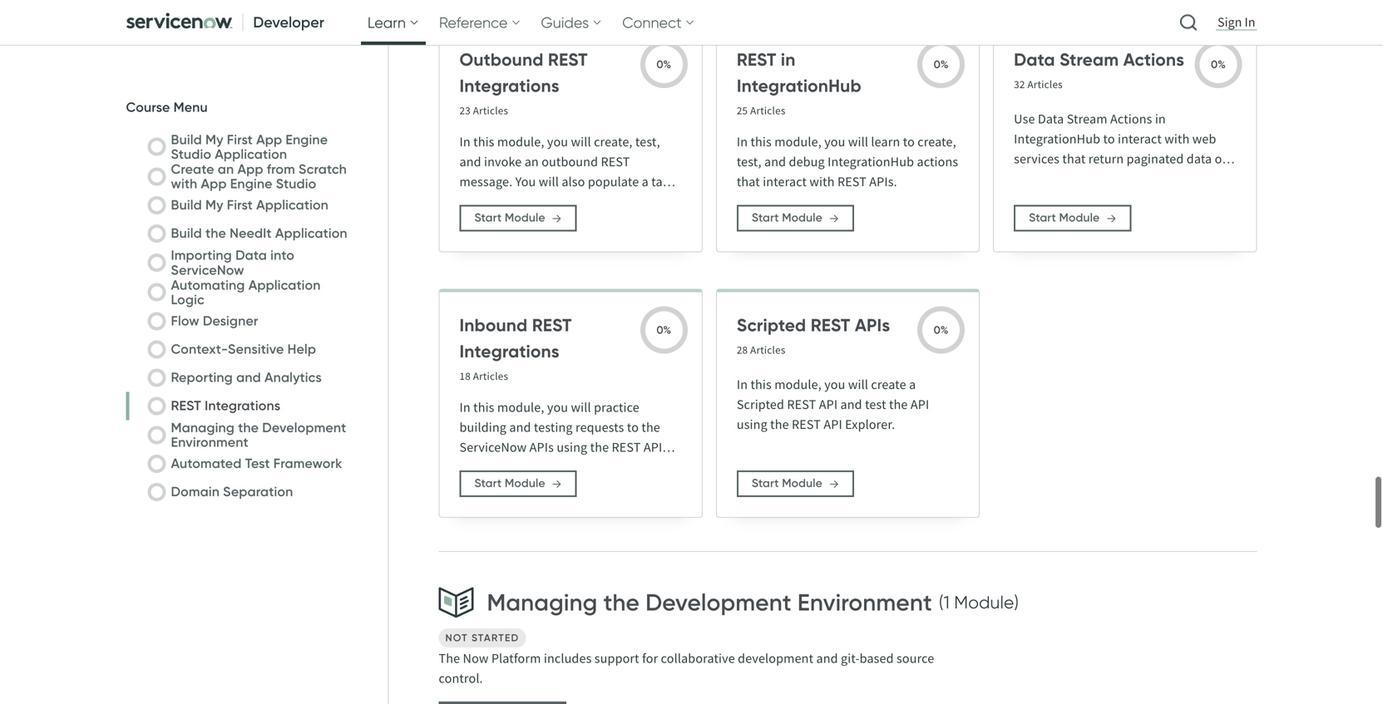 Task type: locate. For each thing, give the bounding box(es) containing it.
developer
[[253, 13, 324, 32]]

sign in button
[[1215, 13, 1259, 32]]

sign in
[[1218, 14, 1256, 30]]

reference button
[[432, 0, 528, 45]]

sign
[[1218, 14, 1242, 30]]

developer link
[[119, 0, 334, 45]]

connect button
[[616, 0, 702, 45]]



Task type: describe. For each thing, give the bounding box(es) containing it.
connect
[[622, 13, 682, 32]]

guides
[[541, 13, 589, 32]]

learn
[[368, 13, 406, 32]]

learn button
[[361, 0, 426, 45]]

reference
[[439, 13, 508, 32]]

guides button
[[534, 0, 609, 45]]

in
[[1245, 14, 1256, 30]]



